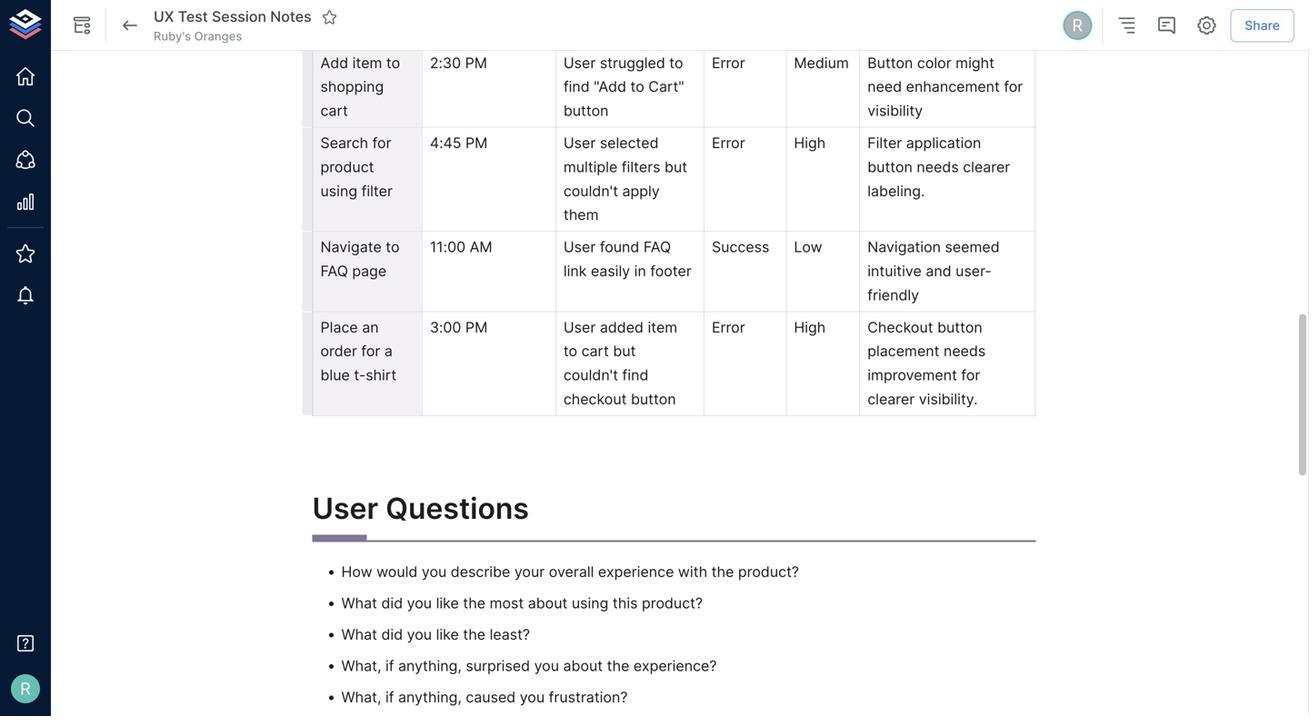 Task type: describe. For each thing, give the bounding box(es) containing it.
filter
[[868, 134, 902, 152]]

how
[[342, 564, 373, 581]]

table of contents image
[[1116, 15, 1138, 36]]

cart"
[[649, 78, 685, 96]]

would
[[377, 564, 418, 581]]

user-
[[956, 262, 992, 280]]

t-
[[354, 367, 366, 384]]

product? for how would you describe your overall experience with the product?
[[739, 564, 800, 581]]

in
[[635, 262, 647, 280]]

cart for to
[[582, 343, 609, 360]]

what, for what, if anything, caused you frustration?
[[342, 689, 382, 707]]

notes
[[270, 8, 312, 26]]

for inside place an order for a blue t-shirt
[[361, 343, 381, 360]]

couldn't inside user selected multiple filters but couldn't apply them
[[564, 182, 619, 200]]

search for product using filter
[[321, 134, 396, 200]]

r for the rightmost r button
[[1073, 15, 1083, 35]]

button
[[868, 54, 914, 72]]

order
[[321, 343, 357, 360]]

needs for for
[[944, 343, 986, 360]]

product? for what did you like the most about using this product?
[[642, 595, 703, 613]]

user for user struggled to find "add to cart" button
[[564, 54, 596, 72]]

for inside checkout button placement needs improvement for clearer visibility.
[[962, 367, 981, 384]]

to up cart" at top
[[670, 54, 684, 72]]

friendly
[[868, 286, 920, 304]]

ruby's oranges
[[154, 29, 242, 43]]

1 vertical spatial r button
[[5, 669, 45, 709]]

low
[[794, 238, 823, 256]]

did for what did you like the most about using this product?
[[382, 595, 403, 613]]

session
[[212, 8, 267, 26]]

ruby's
[[154, 29, 191, 43]]

"add
[[594, 78, 627, 96]]

button inside filter application button needs clearer labeling.
[[868, 158, 913, 176]]

application
[[907, 134, 982, 152]]

navigate
[[321, 238, 382, 256]]

add item to shopping cart
[[321, 54, 404, 120]]

need
[[868, 78, 902, 96]]

user selected multiple filters but couldn't apply them
[[564, 134, 692, 224]]

but inside user selected multiple filters but couldn't apply them
[[665, 158, 688, 176]]

visibility
[[868, 102, 923, 120]]

experience
[[598, 564, 674, 581]]

multiple
[[564, 158, 618, 176]]

cart for shopping
[[321, 102, 348, 120]]

button color might need enhancement for visibility
[[868, 54, 1028, 120]]

add
[[321, 54, 349, 72]]

am
[[470, 238, 493, 256]]

using inside search for product using filter
[[321, 182, 358, 200]]

2:30 pm
[[430, 54, 488, 72]]

0 vertical spatial about
[[528, 595, 568, 613]]

footer
[[651, 262, 692, 280]]

find inside user added item to cart but couldn't find checkout button
[[623, 367, 649, 384]]

3:00 pm
[[430, 319, 488, 336]]

couldn't inside user added item to cart but couldn't find checkout button
[[564, 367, 619, 384]]

navigate to faq page
[[321, 238, 404, 280]]

selected
[[600, 134, 659, 152]]

item inside user added item to cart but couldn't find checkout button
[[648, 319, 678, 336]]

added
[[600, 319, 644, 336]]

anything, for caused
[[398, 689, 462, 707]]

product
[[321, 158, 374, 176]]

describe
[[451, 564, 511, 581]]

r for the bottom r button
[[20, 679, 31, 699]]

share button
[[1231, 9, 1295, 42]]

the up frustration?
[[607, 658, 630, 675]]

like for most
[[436, 595, 459, 613]]

pm for 4:45 pm
[[466, 134, 488, 152]]

11:00
[[430, 238, 466, 256]]

did for what did you like the least?
[[382, 626, 403, 644]]

visibility.
[[919, 391, 978, 408]]

find inside user struggled to find "add to cart" button
[[564, 78, 590, 96]]

1 vertical spatial using
[[572, 595, 609, 613]]

error for user selected multiple filters but couldn't apply them
[[712, 134, 746, 152]]

checkout button placement needs improvement for clearer visibility.
[[868, 319, 990, 408]]

user found faq link easily in footer
[[564, 238, 692, 280]]

what, if anything, surprised you about the experience?
[[342, 658, 717, 675]]

with
[[678, 564, 708, 581]]

overall
[[549, 564, 594, 581]]

blue
[[321, 367, 350, 384]]

medium
[[794, 54, 849, 72]]

like for least?
[[436, 626, 459, 644]]

ruby's oranges link
[[154, 28, 242, 45]]

navigation seemed intuitive and user- friendly
[[868, 238, 1004, 304]]

what, if anything, caused you frustration?
[[342, 689, 628, 707]]

questions
[[386, 491, 529, 526]]

the left the least?
[[463, 626, 486, 644]]

found
[[600, 238, 640, 256]]

oranges
[[194, 29, 242, 43]]

the right 'with'
[[712, 564, 734, 581]]

shopping
[[321, 78, 384, 96]]

seemed
[[945, 238, 1000, 256]]

4:45
[[430, 134, 462, 152]]

what, for what, if anything, surprised you about the experience?
[[342, 658, 382, 675]]

4:45 pm
[[430, 134, 488, 152]]

link
[[564, 262, 587, 280]]

surprised
[[466, 658, 530, 675]]

1 horizontal spatial r button
[[1061, 8, 1095, 43]]

2:30
[[430, 54, 461, 72]]

what for what did you like the least?
[[342, 626, 377, 644]]

error for user struggled to find "add to cart" button
[[712, 54, 746, 72]]

share
[[1245, 18, 1281, 33]]

enhancement
[[907, 78, 1000, 96]]



Task type: locate. For each thing, give the bounding box(es) containing it.
error
[[712, 54, 746, 72], [712, 134, 746, 152], [712, 319, 746, 336]]

success
[[712, 238, 770, 256]]

checkout
[[564, 391, 627, 408]]

0 horizontal spatial r
[[20, 679, 31, 699]]

to
[[387, 54, 400, 72], [670, 54, 684, 72], [631, 78, 645, 96], [386, 238, 400, 256], [564, 343, 578, 360]]

cart inside add item to shopping cart
[[321, 102, 348, 120]]

using left this
[[572, 595, 609, 613]]

button down user-
[[938, 319, 983, 336]]

about
[[528, 595, 568, 613], [563, 658, 603, 675]]

0 vertical spatial what,
[[342, 658, 382, 675]]

go back image
[[119, 15, 141, 36]]

anything,
[[398, 658, 462, 675], [398, 689, 462, 707]]

did
[[382, 595, 403, 613], [382, 626, 403, 644]]

r
[[1073, 15, 1083, 35], [20, 679, 31, 699]]

1 what from the top
[[342, 595, 377, 613]]

0 horizontal spatial but
[[613, 343, 636, 360]]

pm
[[465, 54, 488, 72], [466, 134, 488, 152], [466, 319, 488, 336]]

cart inside user added item to cart but couldn't find checkout button
[[582, 343, 609, 360]]

you up what did you like the least?
[[407, 595, 432, 613]]

0 horizontal spatial clearer
[[868, 391, 915, 408]]

0 vertical spatial anything,
[[398, 658, 462, 675]]

if for what, if anything, surprised you about the experience?
[[386, 658, 394, 675]]

you down would
[[407, 626, 432, 644]]

for inside search for product using filter
[[373, 134, 392, 152]]

0 horizontal spatial r button
[[5, 669, 45, 709]]

you for what did you like the least?
[[407, 626, 432, 644]]

find
[[564, 78, 590, 96], [623, 367, 649, 384]]

0 vertical spatial using
[[321, 182, 358, 200]]

to inside user added item to cart but couldn't find checkout button
[[564, 343, 578, 360]]

for
[[1004, 78, 1024, 96], [373, 134, 392, 152], [361, 343, 381, 360], [962, 367, 981, 384]]

0 vertical spatial what
[[342, 595, 377, 613]]

1 horizontal spatial find
[[623, 367, 649, 384]]

to up the checkout
[[564, 343, 578, 360]]

anything, left caused
[[398, 689, 462, 707]]

cart down the added
[[582, 343, 609, 360]]

2 did from the top
[[382, 626, 403, 644]]

1 vertical spatial r
[[20, 679, 31, 699]]

user inside user struggled to find "add to cart" button
[[564, 54, 596, 72]]

0 vertical spatial r button
[[1061, 8, 1095, 43]]

1 vertical spatial cart
[[582, 343, 609, 360]]

what,
[[342, 658, 382, 675], [342, 689, 382, 707]]

1 like from the top
[[436, 595, 459, 613]]

0 horizontal spatial using
[[321, 182, 358, 200]]

for right enhancement
[[1004, 78, 1024, 96]]

filter
[[362, 182, 393, 200]]

using
[[321, 182, 358, 200], [572, 595, 609, 613]]

1 horizontal spatial but
[[665, 158, 688, 176]]

the
[[712, 564, 734, 581], [463, 595, 486, 613], [463, 626, 486, 644], [607, 658, 630, 675]]

like left the least?
[[436, 626, 459, 644]]

2 pm from the top
[[466, 134, 488, 152]]

faq
[[644, 238, 671, 256], [321, 262, 348, 280]]

intuitive
[[868, 262, 922, 280]]

navigation
[[868, 238, 941, 256]]

apply
[[623, 182, 660, 200]]

faq down navigate on the top left of the page
[[321, 262, 348, 280]]

how would you describe your overall experience with the product?
[[342, 564, 800, 581]]

3 error from the top
[[712, 319, 746, 336]]

pm for 3:00 pm
[[466, 319, 488, 336]]

1 anything, from the top
[[398, 658, 462, 675]]

anything, down what did you like the least?
[[398, 658, 462, 675]]

button inside user struggled to find "add to cart" button
[[564, 102, 609, 120]]

0 vertical spatial like
[[436, 595, 459, 613]]

this
[[613, 595, 638, 613]]

user up how at the bottom left of the page
[[312, 491, 379, 526]]

caused
[[466, 689, 516, 707]]

0 vertical spatial if
[[386, 658, 394, 675]]

1 vertical spatial item
[[648, 319, 678, 336]]

button inside checkout button placement needs improvement for clearer visibility.
[[938, 319, 983, 336]]

frustration?
[[549, 689, 628, 707]]

user questions
[[312, 491, 529, 526]]

0 vertical spatial cart
[[321, 102, 348, 120]]

find up the checkout
[[623, 367, 649, 384]]

user inside user found faq link easily in footer
[[564, 238, 596, 256]]

2 vertical spatial error
[[712, 319, 746, 336]]

for up 'visibility.' at the bottom right
[[962, 367, 981, 384]]

shirt
[[366, 367, 397, 384]]

1 vertical spatial what,
[[342, 689, 382, 707]]

button inside user added item to cart but couldn't find checkout button
[[631, 391, 676, 408]]

ux
[[154, 8, 174, 26]]

needs up 'visibility.' at the bottom right
[[944, 343, 986, 360]]

like up what did you like the least?
[[436, 595, 459, 613]]

clearer down application
[[963, 158, 1011, 176]]

cart
[[321, 102, 348, 120], [582, 343, 609, 360]]

1 vertical spatial faq
[[321, 262, 348, 280]]

1 horizontal spatial using
[[572, 595, 609, 613]]

user for user questions
[[312, 491, 379, 526]]

filters
[[622, 158, 661, 176]]

0 vertical spatial faq
[[644, 238, 671, 256]]

1 what, from the top
[[342, 658, 382, 675]]

easily
[[591, 262, 630, 280]]

0 vertical spatial item
[[353, 54, 382, 72]]

error for user added item to cart but couldn't find checkout button
[[712, 319, 746, 336]]

0 horizontal spatial find
[[564, 78, 590, 96]]

1 horizontal spatial product?
[[739, 564, 800, 581]]

1 horizontal spatial r
[[1073, 15, 1083, 35]]

1 vertical spatial high
[[794, 319, 826, 336]]

1 vertical spatial couldn't
[[564, 367, 619, 384]]

1 vertical spatial find
[[623, 367, 649, 384]]

but
[[665, 158, 688, 176], [613, 343, 636, 360]]

clearer inside checkout button placement needs improvement for clearer visibility.
[[868, 391, 915, 408]]

a
[[385, 343, 393, 360]]

0 horizontal spatial product?
[[642, 595, 703, 613]]

if for what, if anything, caused you frustration?
[[386, 689, 394, 707]]

experience?
[[634, 658, 717, 675]]

you for what did you like the most about using this product?
[[407, 595, 432, 613]]

1 vertical spatial product?
[[642, 595, 703, 613]]

needs for labeling.
[[917, 158, 959, 176]]

place
[[321, 319, 358, 336]]

0 vertical spatial find
[[564, 78, 590, 96]]

the down describe
[[463, 595, 486, 613]]

user added item to cart but couldn't find checkout button
[[564, 319, 682, 408]]

place an order for a blue t-shirt
[[321, 319, 397, 384]]

clearer down improvement
[[868, 391, 915, 408]]

pm right 4:45
[[466, 134, 488, 152]]

0 vertical spatial product?
[[739, 564, 800, 581]]

but right filters
[[665, 158, 688, 176]]

0 vertical spatial pm
[[465, 54, 488, 72]]

for left a
[[361, 343, 381, 360]]

you down what, if anything, surprised you about the experience?
[[520, 689, 545, 707]]

0 vertical spatial did
[[382, 595, 403, 613]]

1 vertical spatial about
[[563, 658, 603, 675]]

user inside user added item to cart but couldn't find checkout button
[[564, 319, 596, 336]]

placement
[[868, 343, 940, 360]]

user struggled to find "add to cart" button
[[564, 54, 689, 120]]

faq up footer
[[644, 238, 671, 256]]

faq inside user found faq link easily in footer
[[644, 238, 671, 256]]

using down product
[[321, 182, 358, 200]]

color
[[918, 54, 952, 72]]

high left 'filter'
[[794, 134, 826, 152]]

needs inside filter application button needs clearer labeling.
[[917, 158, 959, 176]]

2 error from the top
[[712, 134, 746, 152]]

2 couldn't from the top
[[564, 367, 619, 384]]

comments image
[[1156, 15, 1178, 36]]

0 vertical spatial r
[[1073, 15, 1083, 35]]

1 couldn't from the top
[[564, 182, 619, 200]]

2 what, from the top
[[342, 689, 382, 707]]

find left "add
[[564, 78, 590, 96]]

couldn't down multiple
[[564, 182, 619, 200]]

faq for navigate to faq page
[[321, 262, 348, 280]]

1 horizontal spatial faq
[[644, 238, 671, 256]]

2 high from the top
[[794, 319, 826, 336]]

you for how would you describe your overall experience with the product?
[[422, 564, 447, 581]]

to left 2:30
[[387, 54, 400, 72]]

your
[[515, 564, 545, 581]]

what
[[342, 595, 377, 613], [342, 626, 377, 644]]

1 horizontal spatial item
[[648, 319, 678, 336]]

to down struggled
[[631, 78, 645, 96]]

button down "add
[[564, 102, 609, 120]]

to inside navigate to faq page
[[386, 238, 400, 256]]

1 if from the top
[[386, 658, 394, 675]]

product? down 'with'
[[642, 595, 703, 613]]

favorite image
[[322, 9, 338, 25]]

1 vertical spatial but
[[613, 343, 636, 360]]

to inside add item to shopping cart
[[387, 54, 400, 72]]

item right the added
[[648, 319, 678, 336]]

3:00
[[430, 319, 462, 336]]

user left the added
[[564, 319, 596, 336]]

page
[[352, 262, 387, 280]]

needs
[[917, 158, 959, 176], [944, 343, 986, 360]]

labeling.
[[868, 182, 925, 200]]

settings image
[[1196, 15, 1218, 36]]

0 horizontal spatial item
[[353, 54, 382, 72]]

1 vertical spatial clearer
[[868, 391, 915, 408]]

least?
[[490, 626, 530, 644]]

2 vertical spatial pm
[[466, 319, 488, 336]]

3 pm from the top
[[466, 319, 488, 336]]

to up page
[[386, 238, 400, 256]]

pm right 2:30
[[465, 54, 488, 72]]

1 vertical spatial if
[[386, 689, 394, 707]]

about down your
[[528, 595, 568, 613]]

user up multiple
[[564, 134, 596, 152]]

11:00 am
[[430, 238, 493, 256]]

product?
[[739, 564, 800, 581], [642, 595, 703, 613]]

0 horizontal spatial cart
[[321, 102, 348, 120]]

user for user selected multiple filters but couldn't apply them
[[564, 134, 596, 152]]

checkout
[[868, 319, 934, 336]]

struggled
[[600, 54, 666, 72]]

for right search
[[373, 134, 392, 152]]

0 horizontal spatial faq
[[321, 262, 348, 280]]

1 vertical spatial needs
[[944, 343, 986, 360]]

and
[[926, 262, 952, 280]]

improvement
[[868, 367, 958, 384]]

what for what did you like the most about using this product?
[[342, 595, 377, 613]]

1 vertical spatial error
[[712, 134, 746, 152]]

button right the checkout
[[631, 391, 676, 408]]

1 error from the top
[[712, 54, 746, 72]]

product? right 'with'
[[739, 564, 800, 581]]

0 vertical spatial needs
[[917, 158, 959, 176]]

what did you like the most about using this product?
[[342, 595, 703, 613]]

1 did from the top
[[382, 595, 403, 613]]

if
[[386, 658, 394, 675], [386, 689, 394, 707]]

1 vertical spatial anything,
[[398, 689, 462, 707]]

show wiki image
[[71, 15, 93, 36]]

item inside add item to shopping cart
[[353, 54, 382, 72]]

1 high from the top
[[794, 134, 826, 152]]

user up link
[[564, 238, 596, 256]]

what did you like the least?
[[342, 626, 530, 644]]

high for checkout button placement needs improvement for clearer visibility.
[[794, 319, 826, 336]]

2 like from the top
[[436, 626, 459, 644]]

0 vertical spatial high
[[794, 134, 826, 152]]

most
[[490, 595, 524, 613]]

anything, for surprised
[[398, 658, 462, 675]]

couldn't up the checkout
[[564, 367, 619, 384]]

them
[[564, 206, 599, 224]]

might
[[956, 54, 995, 72]]

faq for user found faq link easily in footer
[[644, 238, 671, 256]]

0 vertical spatial couldn't
[[564, 182, 619, 200]]

clearer inside filter application button needs clearer labeling.
[[963, 158, 1011, 176]]

0 vertical spatial error
[[712, 54, 746, 72]]

faq inside navigate to faq page
[[321, 262, 348, 280]]

needs down application
[[917, 158, 959, 176]]

0 vertical spatial but
[[665, 158, 688, 176]]

1 vertical spatial did
[[382, 626, 403, 644]]

for inside button color might need enhancement for visibility
[[1004, 78, 1024, 96]]

but down the added
[[613, 343, 636, 360]]

2 anything, from the top
[[398, 689, 462, 707]]

user up "add
[[564, 54, 596, 72]]

button down 'filter'
[[868, 158, 913, 176]]

cart down the "shopping"
[[321, 102, 348, 120]]

2 if from the top
[[386, 689, 394, 707]]

high for filter application button needs clearer labeling.
[[794, 134, 826, 152]]

item
[[353, 54, 382, 72], [648, 319, 678, 336]]

high down low
[[794, 319, 826, 336]]

about up frustration?
[[563, 658, 603, 675]]

1 vertical spatial what
[[342, 626, 377, 644]]

1 horizontal spatial clearer
[[963, 158, 1011, 176]]

user for user added item to cart but couldn't find checkout button
[[564, 319, 596, 336]]

you right surprised
[[534, 658, 559, 675]]

button
[[564, 102, 609, 120], [868, 158, 913, 176], [938, 319, 983, 336], [631, 391, 676, 408]]

test
[[178, 8, 208, 26]]

ux test session notes
[[154, 8, 312, 26]]

pm right '3:00' at the left top of the page
[[466, 319, 488, 336]]

1 vertical spatial pm
[[466, 134, 488, 152]]

you
[[422, 564, 447, 581], [407, 595, 432, 613], [407, 626, 432, 644], [534, 658, 559, 675], [520, 689, 545, 707]]

needs inside checkout button placement needs improvement for clearer visibility.
[[944, 343, 986, 360]]

item up the "shopping"
[[353, 54, 382, 72]]

user for user found faq link easily in footer
[[564, 238, 596, 256]]

0 vertical spatial clearer
[[963, 158, 1011, 176]]

1 vertical spatial like
[[436, 626, 459, 644]]

search
[[321, 134, 368, 152]]

1 pm from the top
[[465, 54, 488, 72]]

you right would
[[422, 564, 447, 581]]

2 what from the top
[[342, 626, 377, 644]]

1 horizontal spatial cart
[[582, 343, 609, 360]]

user inside user selected multiple filters but couldn't apply them
[[564, 134, 596, 152]]

pm for 2:30 pm
[[465, 54, 488, 72]]

but inside user added item to cart but couldn't find checkout button
[[613, 343, 636, 360]]



Task type: vqa. For each thing, say whether or not it's contained in the screenshot.
Name text field
no



